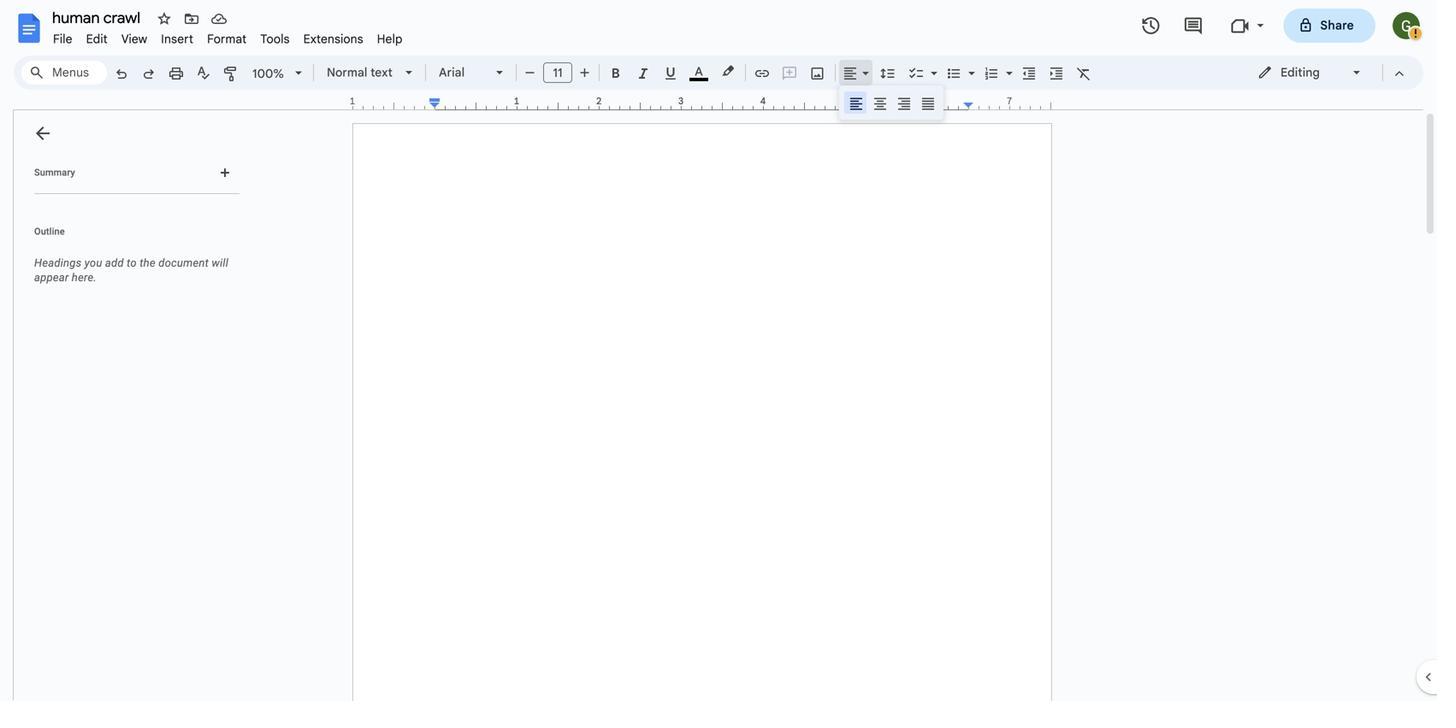 Task type: describe. For each thing, give the bounding box(es) containing it.
edit
[[86, 32, 108, 47]]

Menus field
[[21, 61, 107, 85]]

appear
[[34, 271, 69, 284]]

tools menu item
[[254, 29, 297, 49]]

arial
[[439, 65, 465, 80]]

highlight color image
[[719, 61, 737, 81]]

you
[[84, 257, 102, 269]]

menu bar banner
[[0, 0, 1437, 701]]

1
[[350, 95, 355, 107]]

extensions menu item
[[297, 29, 370, 49]]

arial option
[[439, 61, 486, 85]]

share button
[[1284, 9, 1376, 43]]

headings
[[34, 257, 82, 269]]

file
[[53, 32, 72, 47]]

format
[[207, 32, 247, 47]]

Zoom text field
[[248, 62, 289, 86]]

view
[[121, 32, 147, 47]]

editing button
[[1246, 60, 1375, 86]]

outline
[[34, 226, 65, 237]]

format menu item
[[200, 29, 254, 49]]

the
[[140, 257, 156, 269]]

text
[[370, 65, 393, 80]]

styles list. normal text selected. option
[[327, 61, 395, 85]]

Star checkbox
[[152, 7, 176, 31]]

Rename text field
[[46, 7, 151, 27]]

help menu item
[[370, 29, 409, 49]]

summary heading
[[34, 166, 75, 180]]

add
[[105, 257, 124, 269]]

will
[[212, 257, 228, 269]]



Task type: vqa. For each thing, say whether or not it's contained in the screenshot.
Slides
no



Task type: locate. For each thing, give the bounding box(es) containing it.
help
[[377, 32, 403, 47]]

menu bar containing file
[[46, 22, 409, 50]]

to
[[127, 257, 137, 269]]

insert
[[161, 32, 193, 47]]

headings you add to the document will appear here.
[[34, 257, 228, 284]]

mode and view toolbar
[[1245, 56, 1413, 90]]

left margin image
[[353, 97, 440, 109]]

file menu item
[[46, 29, 79, 49]]

extensions
[[303, 32, 363, 47]]

document
[[158, 257, 209, 269]]

editing
[[1281, 65, 1320, 80]]

main toolbar
[[106, 0, 1098, 446]]

menu bar inside menu bar banner
[[46, 22, 409, 50]]

here.
[[72, 271, 97, 284]]

tools
[[260, 32, 290, 47]]

Font size field
[[543, 62, 579, 84]]

outline heading
[[14, 225, 246, 249]]

line & paragraph spacing image
[[878, 61, 898, 85]]

text color image
[[689, 61, 708, 81]]

normal
[[327, 65, 367, 80]]

normal text
[[327, 65, 393, 80]]

edit menu item
[[79, 29, 115, 49]]

document outline element
[[14, 110, 246, 701]]

view menu item
[[115, 29, 154, 49]]

Zoom field
[[246, 61, 310, 87]]

summary
[[34, 167, 75, 178]]

application
[[0, 0, 1437, 701]]

menu bar
[[46, 22, 409, 50]]

right margin image
[[964, 97, 1051, 109]]

insert image image
[[808, 61, 828, 85]]

share
[[1320, 18, 1354, 33]]

menu
[[839, 86, 944, 120]]

Font size text field
[[544, 62, 571, 83]]

application containing share
[[0, 0, 1437, 701]]

insert menu item
[[154, 29, 200, 49]]



